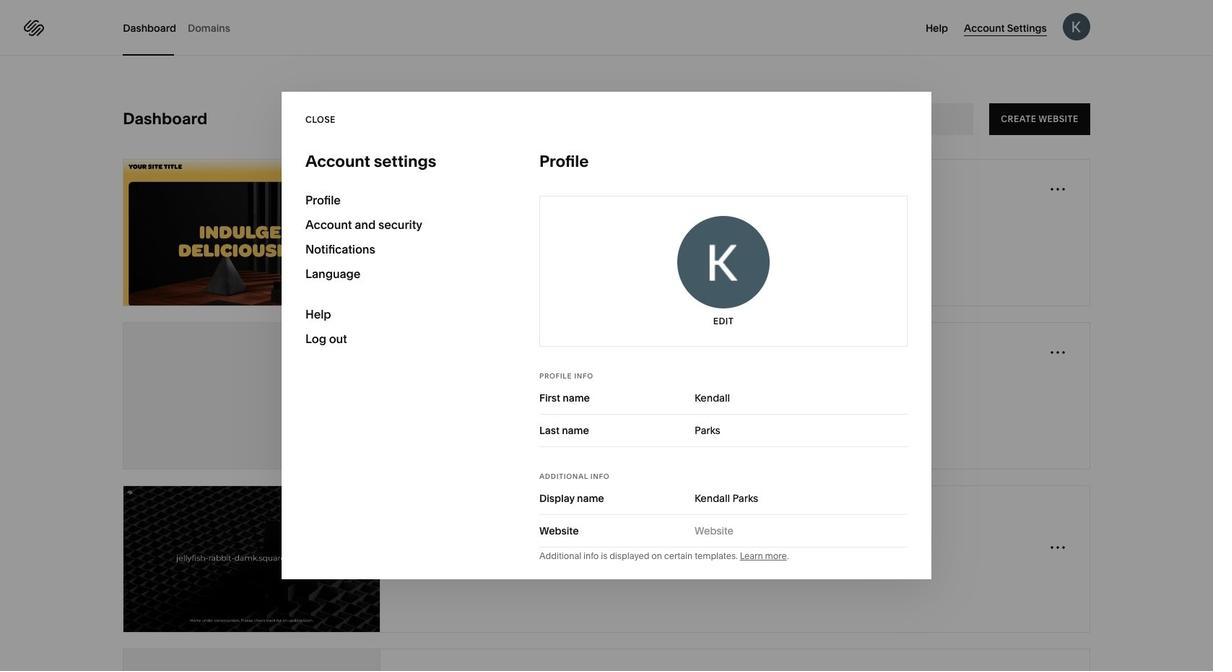 Task type: describe. For each thing, give the bounding box(es) containing it.
Search field
[[856, 111, 942, 127]]



Task type: locate. For each thing, give the bounding box(es) containing it.
tab list
[[123, 0, 242, 56]]



Task type: vqa. For each thing, say whether or not it's contained in the screenshot.
Search field
yes



